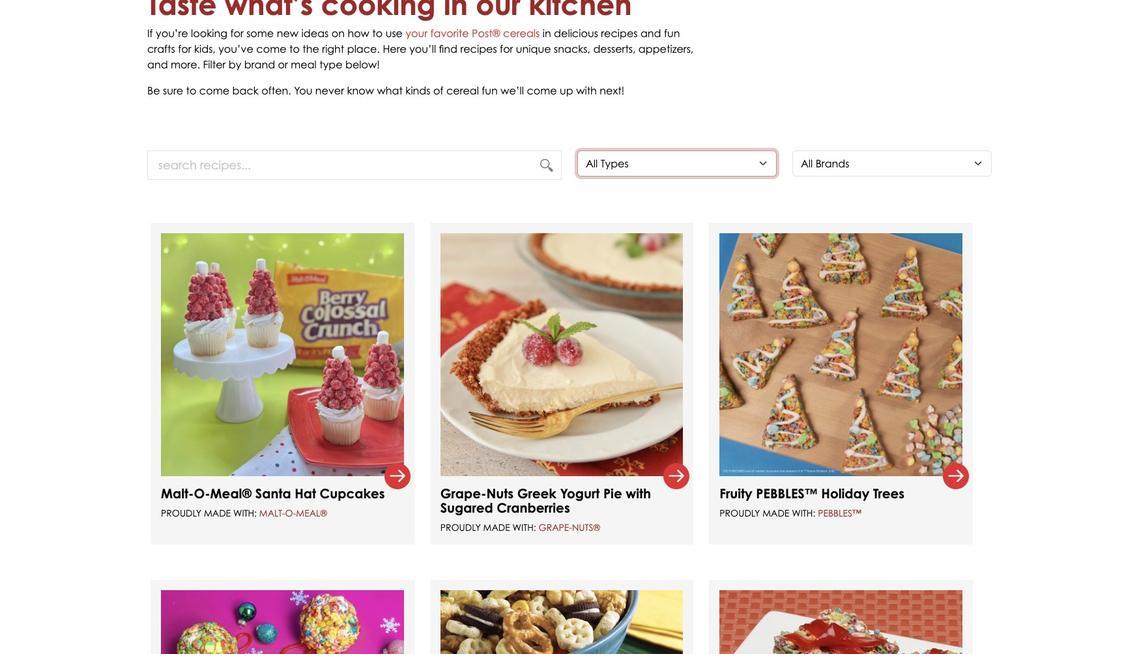 Task type: locate. For each thing, give the bounding box(es) containing it.
1 horizontal spatial with
[[626, 485, 651, 502]]

sure
[[163, 84, 183, 97]]

delicious
[[554, 27, 598, 40]]

pebbles™
[[756, 485, 818, 502], [818, 508, 862, 519]]

2 horizontal spatial made
[[763, 508, 790, 519]]

come left up
[[527, 84, 557, 97]]

2 horizontal spatial with:
[[792, 508, 816, 519]]

or
[[278, 58, 288, 71]]

for
[[230, 27, 244, 40], [178, 42, 191, 56], [500, 42, 513, 56]]

1 horizontal spatial for
[[230, 27, 244, 40]]

1 vertical spatial fun
[[482, 84, 498, 97]]

nuts
[[487, 485, 514, 502]]

come down some
[[256, 42, 286, 56]]

1 vertical spatial and
[[147, 58, 168, 71]]

0 horizontal spatial recipes
[[460, 42, 497, 56]]

0 horizontal spatial fun
[[482, 84, 498, 97]]

malt-
[[161, 485, 194, 502], [259, 508, 285, 519]]

made down "malt-o-meal® santa hat cupcakes" link
[[204, 508, 231, 519]]

with:
[[233, 508, 257, 519], [792, 508, 816, 519], [513, 522, 536, 533]]

0 horizontal spatial and
[[147, 58, 168, 71]]

type
[[320, 58, 343, 71]]

made down nuts
[[483, 522, 510, 533]]

0 horizontal spatial meal®
[[210, 485, 252, 502]]

proudly
[[161, 508, 201, 519], [720, 508, 760, 519], [440, 522, 481, 533]]

1 vertical spatial with
[[626, 485, 651, 502]]

2 horizontal spatial to
[[372, 27, 383, 40]]

how
[[348, 27, 370, 40]]

1 vertical spatial to
[[289, 42, 300, 56]]

0 vertical spatial pebbles™
[[756, 485, 818, 502]]

fruity pebbles holiday trees recipe image
[[720, 233, 963, 476]]

1 horizontal spatial malt-
[[259, 508, 285, 519]]

1 horizontal spatial pebbles™
[[818, 508, 862, 519]]

0 vertical spatial to
[[372, 27, 383, 40]]

for down "cereals"
[[500, 42, 513, 56]]

0 vertical spatial malt-
[[161, 485, 194, 502]]

0 horizontal spatial malt-
[[161, 485, 194, 502]]

and down the crafts
[[147, 58, 168, 71]]

1 horizontal spatial to
[[289, 42, 300, 56]]

and
[[641, 27, 661, 40], [147, 58, 168, 71]]

fruity pebbles™ holiday trees link
[[720, 485, 905, 502]]

you're
[[156, 27, 188, 40]]

2 horizontal spatial for
[[500, 42, 513, 56]]

cereals
[[503, 27, 540, 40]]

0 horizontal spatial made
[[204, 508, 231, 519]]

malt-o-meal® link
[[259, 508, 327, 519]]

grape nuts greek yogurt pie recipe image
[[440, 233, 683, 476]]

recipes down your favorite post® cereals link
[[460, 42, 497, 56]]

0 vertical spatial recipes
[[601, 27, 638, 40]]

proudly inside 'malt-o-meal® santa hat cupcakes proudly made with: malt-o-meal®'
[[161, 508, 201, 519]]

recipes up desserts,
[[601, 27, 638, 40]]

with right pie
[[626, 485, 651, 502]]

with: down cranberries
[[513, 522, 536, 533]]

back
[[232, 84, 259, 97]]

yogurt
[[560, 485, 600, 502]]

be sure to come back often. you never know what kinds of cereal fun we'll come up with next!
[[147, 84, 625, 97]]

to left the
[[289, 42, 300, 56]]

post®
[[472, 27, 500, 40]]

on
[[332, 27, 345, 40]]

with: down fruity pebbles™ holiday trees link
[[792, 508, 816, 519]]

unique
[[516, 42, 551, 56]]

meal®
[[210, 485, 252, 502], [296, 508, 327, 519]]

to
[[372, 27, 383, 40], [289, 42, 300, 56], [186, 84, 196, 97]]

looking
[[191, 27, 227, 40]]

with
[[576, 84, 597, 97], [626, 485, 651, 502]]

0 vertical spatial with
[[576, 84, 597, 97]]

0 vertical spatial grape-
[[440, 485, 487, 502]]

1 horizontal spatial with:
[[513, 522, 536, 533]]

0 horizontal spatial for
[[178, 42, 191, 56]]

fun left we'll
[[482, 84, 498, 97]]

search recipes... text field
[[147, 151, 562, 180]]

come down filter at top left
[[199, 84, 230, 97]]

fun up appetizers,
[[664, 27, 680, 40]]

0 vertical spatial fun
[[664, 27, 680, 40]]

0 vertical spatial o-
[[194, 485, 210, 502]]

ideas
[[302, 27, 329, 40]]

right
[[322, 42, 344, 56]]

made down fruity pebbles™ holiday trees link
[[763, 508, 790, 519]]

some
[[246, 27, 274, 40]]

1 horizontal spatial o-
[[285, 508, 296, 519]]

honeycomb holiday sweet and crunchy snack mix recipe image
[[440, 590, 683, 654]]

here
[[383, 42, 407, 56]]

1 vertical spatial recipes
[[460, 42, 497, 56]]

fun
[[664, 27, 680, 40], [482, 84, 498, 97]]

o-
[[194, 485, 210, 502], [285, 508, 296, 519]]

made inside 'malt-o-meal® santa hat cupcakes proudly made with: malt-o-meal®'
[[204, 508, 231, 519]]

cereal
[[446, 84, 479, 97]]

kids,
[[194, 42, 216, 56]]

0 horizontal spatial grape-
[[440, 485, 487, 502]]

for up more.
[[178, 42, 191, 56]]

0 horizontal spatial to
[[186, 84, 196, 97]]

0 horizontal spatial come
[[199, 84, 230, 97]]

proudly inside the fruity pebbles™ holiday trees proudly made with: pebbles™
[[720, 508, 760, 519]]

1 vertical spatial meal®
[[296, 508, 327, 519]]

1 vertical spatial grape-
[[539, 522, 572, 533]]

meal® left santa
[[210, 485, 252, 502]]

for up you've
[[230, 27, 244, 40]]

pebbles holiday ornaments craft image
[[161, 590, 404, 654]]

pebbles™ link
[[818, 508, 862, 519]]

come
[[256, 42, 286, 56], [199, 84, 230, 97], [527, 84, 557, 97]]

made inside grape-nuts greek yogurt pie with sugared cranberries proudly made with: grape-nuts®
[[483, 522, 510, 533]]

1 horizontal spatial fun
[[664, 27, 680, 40]]

to left use
[[372, 27, 383, 40]]

1 horizontal spatial recipes
[[601, 27, 638, 40]]

0 horizontal spatial with:
[[233, 508, 257, 519]]

grape-nuts greek yogurt pie with sugared cranberries link
[[440, 485, 651, 516]]

be
[[147, 84, 160, 97]]

crafts
[[147, 42, 175, 56]]

1 horizontal spatial come
[[256, 42, 286, 56]]

with: down "malt-o-meal® santa hat cupcakes" link
[[233, 508, 257, 519]]

you
[[294, 84, 312, 97]]

place.
[[347, 42, 380, 56]]

favorite
[[431, 27, 469, 40]]

grape-nuts® link
[[539, 522, 600, 533]]

2 horizontal spatial proudly
[[720, 508, 760, 519]]

filter
[[203, 58, 226, 71]]

next!
[[600, 84, 625, 97]]

1 horizontal spatial and
[[641, 27, 661, 40]]

below!
[[345, 58, 380, 71]]

the
[[303, 42, 319, 56]]

1 vertical spatial malt-
[[259, 508, 285, 519]]

you've
[[218, 42, 253, 56]]

meal® down hat in the left of the page
[[296, 508, 327, 519]]

recipes
[[601, 27, 638, 40], [460, 42, 497, 56]]

fruity
[[720, 485, 753, 502]]

of
[[433, 84, 444, 97]]

pebbles™ down holiday
[[818, 508, 862, 519]]

1 horizontal spatial made
[[483, 522, 510, 533]]

1 horizontal spatial proudly
[[440, 522, 481, 533]]

pebbles™ right 'fruity'
[[756, 485, 818, 502]]

proudly inside grape-nuts greek yogurt pie with sugared cranberries proudly made with: grape-nuts®
[[440, 522, 481, 533]]

and up appetizers,
[[641, 27, 661, 40]]

to right sure
[[186, 84, 196, 97]]

made
[[204, 508, 231, 519], [763, 508, 790, 519], [483, 522, 510, 533]]

we'll
[[501, 84, 524, 97]]

0 horizontal spatial proudly
[[161, 508, 201, 519]]

with right up
[[576, 84, 597, 97]]

grape-
[[440, 485, 487, 502], [539, 522, 572, 533]]



Task type: describe. For each thing, give the bounding box(es) containing it.
often.
[[261, 84, 291, 97]]

cranberries
[[497, 500, 570, 516]]

hat
[[295, 485, 316, 502]]

snacks,
[[554, 42, 591, 56]]

with: inside the fruity pebbles™ holiday trees proudly made with: pebbles™
[[792, 508, 816, 519]]

fun inside in delicious recipes and fun crafts for kids, you've come to the right place. here you'll find recipes for unique snacks, desserts, appetizers, and more. filter by brand or meal type below!
[[664, 27, 680, 40]]

with: inside grape-nuts greek yogurt pie with sugared cranberries proudly made with: grape-nuts®
[[513, 522, 536, 533]]

made inside the fruity pebbles™ holiday trees proudly made with: pebbles™
[[763, 508, 790, 519]]

2 vertical spatial to
[[186, 84, 196, 97]]

sugared
[[440, 500, 493, 516]]

holiday
[[821, 485, 870, 502]]

pie
[[603, 485, 622, 502]]

0 vertical spatial meal®
[[210, 485, 252, 502]]

use
[[386, 27, 403, 40]]

1 vertical spatial pebbles™
[[818, 508, 862, 519]]

with inside grape-nuts greek yogurt pie with sugared cranberries proudly made with: grape-nuts®
[[626, 485, 651, 502]]

0 horizontal spatial o-
[[194, 485, 210, 502]]

never
[[315, 84, 344, 97]]

malt-o-meal® santa hat cupcakes link
[[161, 485, 385, 502]]

greek
[[517, 485, 557, 502]]

in delicious recipes and fun crafts for kids, you've come to the right place. here you'll find recipes for unique snacks, desserts, appetizers, and more. filter by brand or meal type below!
[[147, 27, 694, 71]]

2 horizontal spatial come
[[527, 84, 557, 97]]

by
[[229, 58, 241, 71]]

more.
[[171, 58, 200, 71]]

0 vertical spatial and
[[641, 27, 661, 40]]

0 horizontal spatial with
[[576, 84, 597, 97]]

santa
[[255, 485, 291, 502]]

to inside in delicious recipes and fun crafts for kids, you've come to the right place. here you'll find recipes for unique snacks, desserts, appetizers, and more. filter by brand or meal type below!
[[289, 42, 300, 56]]

malt-o-meal® santa hat cupcakes proudly made with: malt-o-meal®
[[161, 485, 385, 519]]

new
[[277, 27, 299, 40]]

your
[[406, 27, 428, 40]]

appetizers,
[[639, 42, 694, 56]]

what
[[377, 84, 403, 97]]

desserts,
[[593, 42, 636, 56]]

malt-o-meal® santa hats recipe image
[[161, 233, 404, 476]]

you'll
[[410, 42, 436, 56]]

1 horizontal spatial meal®
[[296, 508, 327, 519]]

if
[[147, 27, 153, 40]]

with: inside 'malt-o-meal® santa hat cupcakes proudly made with: malt-o-meal®'
[[233, 508, 257, 519]]

come inside in delicious recipes and fun crafts for kids, you've come to the right place. here you'll find recipes for unique snacks, desserts, appetizers, and more. filter by brand or meal type below!
[[256, 42, 286, 56]]

fruity pebbles™ holiday trees proudly made with: pebbles™
[[720, 485, 905, 519]]

nuts®
[[572, 522, 600, 533]]

brand
[[244, 58, 275, 71]]

pebbles holiday crispy squares recipe image
[[720, 590, 963, 654]]

meal
[[291, 58, 317, 71]]

if you're looking for some new ideas on how to use your favorite post® cereals
[[147, 27, 540, 40]]

1 horizontal spatial grape-
[[539, 522, 572, 533]]

up
[[560, 84, 573, 97]]

grape-nuts greek yogurt pie with sugared cranberries proudly made with: grape-nuts®
[[440, 485, 651, 533]]

in
[[543, 27, 551, 40]]

trees
[[873, 485, 905, 502]]

0 horizontal spatial pebbles™
[[756, 485, 818, 502]]

cupcakes
[[320, 485, 385, 502]]

find
[[439, 42, 458, 56]]

your favorite post® cereals link
[[406, 27, 540, 40]]

1 vertical spatial o-
[[285, 508, 296, 519]]

kinds
[[406, 84, 431, 97]]

know
[[347, 84, 374, 97]]



Task type: vqa. For each thing, say whether or not it's contained in the screenshot.


